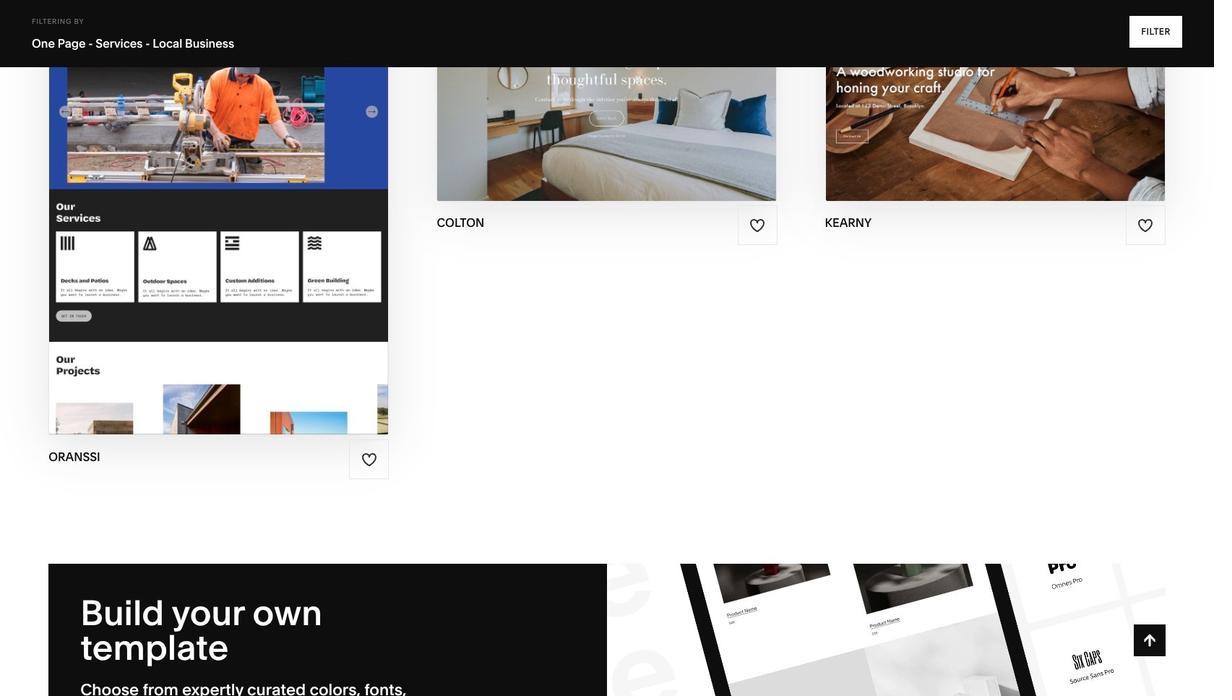 Task type: locate. For each thing, give the bounding box(es) containing it.
back to top image
[[1143, 633, 1158, 649]]

add oranssi to your favorites list image
[[362, 452, 377, 468]]

preview of building your own template image
[[607, 564, 1166, 696]]

add colton to your favorites list image
[[750, 218, 766, 234]]

add kearny to your favorites list image
[[1139, 218, 1154, 234]]

oranssi image
[[49, 0, 389, 435]]

kearny image
[[826, 0, 1166, 201]]

colton image
[[438, 0, 777, 201]]



Task type: vqa. For each thing, say whether or not it's contained in the screenshot.
ADD COLTON TO YOUR FAVORITES LIST icon
yes



